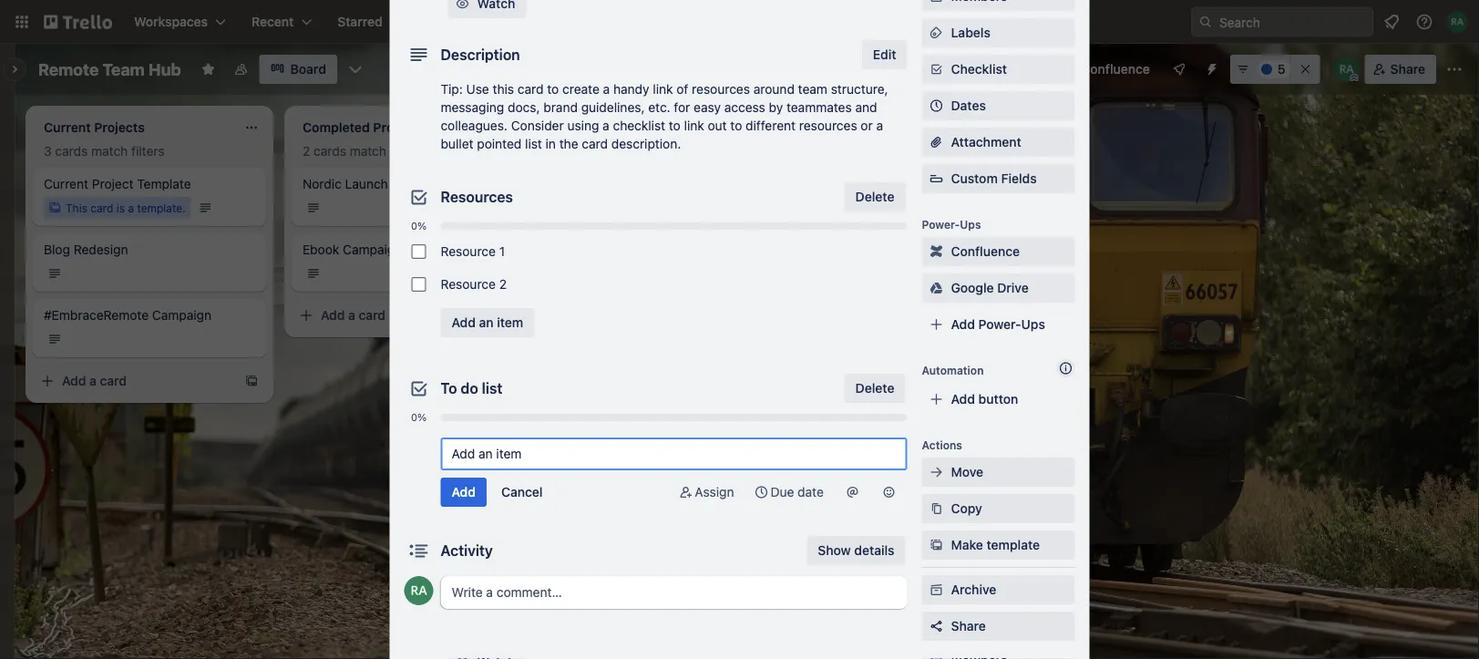 Task type: locate. For each thing, give the bounding box(es) containing it.
share button down the 0 notifications icon
[[1366, 55, 1437, 84]]

add a card down the #embraceremote
[[62, 373, 127, 388]]

add a card button
[[292, 301, 496, 330], [33, 367, 237, 396]]

ebook
[[303, 242, 340, 257]]

1 filters from the left
[[131, 144, 165, 159]]

drive
[[1005, 62, 1036, 77], [998, 280, 1029, 295]]

0 vertical spatial link
[[653, 82, 673, 97]]

archive link
[[922, 575, 1076, 605]]

nordic
[[303, 176, 342, 191]]

remote team hub
[[38, 59, 181, 79]]

filters up nordic launch link
[[390, 144, 423, 159]]

a right is
[[128, 202, 134, 214]]

delete
[[856, 189, 895, 204], [856, 381, 895, 396]]

1 match from the left
[[91, 144, 128, 159]]

#embraceremote
[[44, 308, 149, 323]]

project
[[92, 176, 134, 191]]

dates
[[952, 98, 987, 113]]

1 vertical spatial share
[[952, 619, 986, 634]]

2 resource from the top
[[441, 277, 496, 292]]

0 horizontal spatial campaign
[[152, 308, 212, 323]]

for
[[674, 100, 691, 115]]

add down the automation at the right
[[952, 392, 976, 407]]

match for project
[[91, 144, 128, 159]]

ups up add button button
[[1022, 317, 1046, 332]]

create from template… image for redesign
[[244, 374, 259, 388]]

a down guidelines,
[[603, 118, 610, 133]]

google drive down labels link on the right top of the page
[[958, 62, 1036, 77]]

0 vertical spatial list
[[654, 118, 672, 133]]

0 horizontal spatial power-
[[922, 218, 960, 231]]

create from template… image
[[503, 308, 518, 323], [244, 374, 259, 388]]

edit
[[873, 47, 897, 62]]

2 delete from the top
[[856, 381, 895, 396]]

0% for resources
[[411, 220, 427, 232]]

0 horizontal spatial cards
[[55, 144, 88, 159]]

0 vertical spatial power-
[[922, 218, 960, 231]]

share button down the archive link at the right
[[922, 612, 1076, 641]]

0 vertical spatial add a card button
[[292, 301, 496, 330]]

a down the #embraceremote
[[89, 373, 97, 388]]

share left show menu image
[[1391, 62, 1426, 77]]

1 horizontal spatial list
[[525, 136, 542, 151]]

1 horizontal spatial campaign
[[343, 242, 402, 257]]

resources up easy
[[692, 82, 750, 97]]

add a card
[[321, 308, 386, 323], [62, 373, 127, 388]]

a up guidelines,
[[603, 82, 610, 97]]

to down for
[[669, 118, 681, 133]]

2 horizontal spatial list
[[654, 118, 672, 133]]

0 vertical spatial resource
[[441, 244, 496, 259]]

blog
[[44, 242, 70, 257]]

1 cards from the left
[[55, 144, 88, 159]]

0 vertical spatial resources
[[692, 82, 750, 97]]

access
[[725, 100, 766, 115]]

template
[[137, 176, 191, 191]]

1 delete from the top
[[856, 189, 895, 204]]

another
[[604, 118, 650, 133]]

list
[[654, 118, 672, 133], [525, 136, 542, 151], [482, 380, 503, 397]]

sm image for checklist link
[[928, 60, 946, 78]]

0 horizontal spatial add a card button
[[33, 367, 237, 396]]

sm image inside the archive link
[[928, 581, 946, 599]]

2 match from the left
[[350, 144, 387, 159]]

1 vertical spatial add a card
[[62, 373, 127, 388]]

1 horizontal spatial 2
[[499, 277, 507, 292]]

add down ebook
[[321, 308, 345, 323]]

1 horizontal spatial link
[[684, 118, 705, 133]]

add inside add another list button
[[576, 118, 600, 133]]

sm image inside labels link
[[928, 24, 946, 42]]

cards up nordic
[[314, 144, 346, 159]]

card down ebook campaign
[[359, 308, 386, 323]]

2 inside resources 'group'
[[499, 277, 507, 292]]

drive inside button
[[1005, 62, 1036, 77]]

1 vertical spatial google drive
[[952, 280, 1029, 295]]

1 horizontal spatial ups
[[1022, 317, 1046, 332]]

campaign down blog redesign link
[[152, 308, 212, 323]]

delete link down or
[[845, 182, 906, 212]]

1 horizontal spatial add a card
[[321, 308, 386, 323]]

match up project
[[91, 144, 128, 159]]

list inside button
[[654, 118, 672, 133]]

google down labels
[[958, 62, 1001, 77]]

ups down custom
[[960, 218, 982, 231]]

1 vertical spatial link
[[684, 118, 705, 133]]

Add an item text field
[[441, 438, 908, 471]]

match up launch
[[350, 144, 387, 159]]

checklist
[[613, 118, 666, 133]]

1 horizontal spatial ruby anderson (rubyanderson7) image
[[1447, 11, 1469, 33]]

team
[[799, 82, 828, 97]]

1
[[499, 244, 505, 259]]

1 vertical spatial ruby anderson (rubyanderson7) image
[[1335, 57, 1360, 82]]

add up the automation at the right
[[952, 317, 976, 332]]

campaign inside "link"
[[343, 242, 402, 257]]

or
[[861, 118, 873, 133]]

0 vertical spatial delete link
[[845, 182, 906, 212]]

current project template
[[44, 176, 191, 191]]

0% for to do list
[[411, 412, 427, 424]]

add a card button down resource 2 checkbox
[[292, 301, 496, 330]]

1 horizontal spatial cards
[[314, 144, 346, 159]]

add left an
[[452, 315, 476, 330]]

0 horizontal spatial 2
[[303, 144, 310, 159]]

resources down the teammates
[[800, 118, 858, 133]]

in
[[546, 136, 556, 151]]

2 filters from the left
[[390, 144, 423, 159]]

google drive up add power-ups
[[952, 280, 1029, 295]]

share button
[[1366, 55, 1437, 84], [922, 612, 1076, 641]]

2 0% from the top
[[411, 412, 427, 424]]

team
[[102, 59, 145, 79]]

1 vertical spatial delete link
[[845, 374, 906, 403]]

an
[[479, 315, 494, 330]]

power- down custom
[[922, 218, 960, 231]]

1 vertical spatial share button
[[922, 612, 1076, 641]]

0 vertical spatial 0%
[[411, 220, 427, 232]]

power- up the automation at the right
[[979, 317, 1022, 332]]

ruby anderson (rubyanderson7) image right open information menu icon
[[1447, 11, 1469, 33]]

1 vertical spatial delete
[[856, 381, 895, 396]]

resource down resource 1 on the top left
[[441, 277, 496, 292]]

add power-ups link
[[922, 310, 1076, 339]]

sm image inside due date link
[[753, 483, 771, 502]]

campaign left resource 1 checkbox
[[343, 242, 402, 257]]

add button
[[952, 392, 1019, 407]]

1 horizontal spatial power-
[[979, 317, 1022, 332]]

confluence left power ups "icon"
[[1082, 62, 1151, 77]]

confluence
[[1082, 62, 1151, 77], [952, 244, 1020, 259]]

1 vertical spatial 0%
[[411, 412, 427, 424]]

brand
[[544, 100, 578, 115]]

google up add power-ups
[[952, 280, 994, 295]]

1 vertical spatial ups
[[1022, 317, 1046, 332]]

1 horizontal spatial to
[[669, 118, 681, 133]]

1 vertical spatial campaign
[[152, 308, 212, 323]]

1 vertical spatial 2
[[499, 277, 507, 292]]

sm image right assign
[[753, 483, 771, 502]]

add inside add an item button
[[452, 315, 476, 330]]

star or unstar board image
[[201, 62, 216, 77]]

due date link
[[745, 478, 833, 507]]

2
[[303, 144, 310, 159], [499, 277, 507, 292]]

1 vertical spatial list
[[525, 136, 542, 151]]

to right "out"
[[731, 118, 743, 133]]

link down for
[[684, 118, 705, 133]]

power ups image
[[1173, 62, 1187, 77]]

card down #embraceremote campaign
[[100, 373, 127, 388]]

1 horizontal spatial share
[[1391, 62, 1426, 77]]

card
[[518, 82, 544, 97], [582, 136, 608, 151], [91, 202, 113, 214], [359, 308, 386, 323], [100, 373, 127, 388]]

0 horizontal spatial ruby anderson (rubyanderson7) image
[[1335, 57, 1360, 82]]

confluence down "power-ups" on the top right of the page
[[952, 244, 1020, 259]]

0 notifications image
[[1381, 11, 1403, 33]]

easy
[[694, 100, 721, 115]]

delete for to do list
[[856, 381, 895, 396]]

0 horizontal spatial create from template… image
[[244, 374, 259, 388]]

delete link left the automation at the right
[[845, 374, 906, 403]]

1 vertical spatial resources
[[800, 118, 858, 133]]

1 vertical spatial power-
[[979, 317, 1022, 332]]

campaign for #embraceremote campaign
[[152, 308, 212, 323]]

to up brand
[[547, 82, 559, 97]]

None submit
[[441, 478, 487, 507]]

1 resource from the top
[[441, 244, 496, 259]]

1 horizontal spatial resources
[[800, 118, 858, 133]]

a down ebook campaign
[[348, 308, 356, 323]]

0 horizontal spatial add a card
[[62, 373, 127, 388]]

ruby anderson (rubyanderson7) image right 5 on the top right of page
[[1335, 57, 1360, 82]]

0 horizontal spatial confluence
[[952, 244, 1020, 259]]

ups
[[960, 218, 982, 231], [1022, 317, 1046, 332]]

1 horizontal spatial add a card button
[[292, 301, 496, 330]]

make template
[[952, 538, 1041, 553]]

filters up current project template link
[[131, 144, 165, 159]]

add a card down ebook campaign
[[321, 308, 386, 323]]

edit button
[[862, 40, 908, 69]]

resource up resource 2
[[441, 244, 496, 259]]

1 horizontal spatial create from template… image
[[503, 308, 518, 323]]

1 delete link from the top
[[845, 182, 906, 212]]

date
[[798, 485, 824, 500]]

0 vertical spatial google drive
[[958, 62, 1036, 77]]

2 delete link from the top
[[845, 374, 906, 403]]

add power-ups
[[952, 317, 1046, 332]]

sm image
[[928, 24, 946, 42], [928, 60, 946, 78], [753, 483, 771, 502], [880, 483, 899, 502]]

board
[[291, 62, 326, 77]]

0%
[[411, 220, 427, 232], [411, 412, 427, 424]]

resource for resource 1
[[441, 244, 496, 259]]

filters for 3 cards match filters
[[131, 144, 165, 159]]

resources group
[[404, 235, 908, 301]]

this card is a template.
[[66, 202, 186, 214]]

share
[[1391, 62, 1426, 77], [952, 619, 986, 634]]

item
[[497, 315, 524, 330]]

2 up nordic
[[303, 144, 310, 159]]

campaign
[[343, 242, 402, 257], [152, 308, 212, 323]]

to
[[547, 82, 559, 97], [669, 118, 681, 133], [731, 118, 743, 133]]

1 horizontal spatial filters
[[390, 144, 423, 159]]

card down using
[[582, 136, 608, 151]]

1 vertical spatial create from template… image
[[244, 374, 259, 388]]

card left is
[[91, 202, 113, 214]]

2 vertical spatial list
[[482, 380, 503, 397]]

delete link
[[845, 182, 906, 212], [845, 374, 906, 403]]

make
[[952, 538, 984, 553]]

sm image
[[454, 0, 472, 13], [928, 0, 946, 5], [928, 243, 946, 261], [928, 279, 946, 297], [928, 463, 946, 481], [677, 483, 695, 502], [844, 483, 862, 502], [928, 500, 946, 518], [928, 536, 946, 554], [928, 581, 946, 599]]

fields
[[1002, 171, 1037, 186]]

by
[[769, 100, 783, 115]]

0 horizontal spatial resources
[[692, 82, 750, 97]]

0 vertical spatial google
[[958, 62, 1001, 77]]

cancel
[[501, 485, 543, 500]]

filters for 2 cards match filters
[[390, 144, 423, 159]]

description.
[[612, 136, 681, 151]]

1 vertical spatial add a card button
[[33, 367, 237, 396]]

sm image left labels
[[928, 24, 946, 42]]

delete for resources
[[856, 189, 895, 204]]

list left in
[[525, 136, 542, 151]]

0 vertical spatial share button
[[1366, 55, 1437, 84]]

cards right 3
[[55, 144, 88, 159]]

activity
[[441, 542, 493, 559]]

2 cards from the left
[[314, 144, 346, 159]]

0 vertical spatial create from template… image
[[503, 308, 518, 323]]

0 vertical spatial 2
[[303, 144, 310, 159]]

match for launch
[[350, 144, 387, 159]]

google
[[958, 62, 1001, 77], [952, 280, 994, 295]]

0 vertical spatial confluence
[[1082, 62, 1151, 77]]

2 down 1
[[499, 277, 507, 292]]

drive up add power-ups
[[998, 280, 1029, 295]]

sm image inside move link
[[928, 463, 946, 481]]

add up the
[[576, 118, 600, 133]]

custom
[[952, 171, 998, 186]]

add
[[576, 118, 600, 133], [321, 308, 345, 323], [452, 315, 476, 330], [952, 317, 976, 332], [62, 373, 86, 388], [952, 392, 976, 407]]

sm image inside "copy" link
[[928, 500, 946, 518]]

share down archive
[[952, 619, 986, 634]]

list down etc.
[[654, 118, 672, 133]]

add an item
[[452, 315, 524, 330]]

0 vertical spatial campaign
[[343, 242, 402, 257]]

add an item button
[[441, 308, 535, 337]]

remote
[[38, 59, 99, 79]]

0 horizontal spatial share
[[952, 619, 986, 634]]

1 vertical spatial resource
[[441, 277, 496, 292]]

cards for 2
[[314, 144, 346, 159]]

assign
[[695, 485, 735, 500]]

delete link for resources
[[845, 182, 906, 212]]

around
[[754, 82, 795, 97]]

1 horizontal spatial match
[[350, 144, 387, 159]]

workspace visible image
[[234, 62, 249, 77]]

drive down labels link on the right top of the page
[[1005, 62, 1036, 77]]

sm image left checklist
[[928, 60, 946, 78]]

labels
[[952, 25, 991, 40]]

add a card button down #embraceremote campaign
[[33, 367, 237, 396]]

ruby anderson (rubyanderson7) image
[[1447, 11, 1469, 33], [1335, 57, 1360, 82]]

0 horizontal spatial ups
[[960, 218, 982, 231]]

to do list
[[441, 380, 503, 397]]

guidelines,
[[582, 100, 645, 115]]

0 horizontal spatial filters
[[131, 144, 165, 159]]

cards for 3
[[55, 144, 88, 159]]

link
[[653, 82, 673, 97], [684, 118, 705, 133]]

list right do
[[482, 380, 503, 397]]

0 horizontal spatial match
[[91, 144, 128, 159]]

sm image inside checklist link
[[928, 60, 946, 78]]

0 vertical spatial ups
[[960, 218, 982, 231]]

resources
[[692, 82, 750, 97], [800, 118, 858, 133]]

0 horizontal spatial list
[[482, 380, 503, 397]]

0 vertical spatial drive
[[1005, 62, 1036, 77]]

#embraceremote campaign link
[[44, 306, 255, 325]]

1 horizontal spatial confluence
[[1082, 62, 1151, 77]]

1 0% from the top
[[411, 220, 427, 232]]

0 vertical spatial delete
[[856, 189, 895, 204]]

link up etc.
[[653, 82, 673, 97]]

Search field
[[1214, 8, 1373, 36]]

a right or
[[877, 118, 884, 133]]

list for to do list
[[482, 380, 503, 397]]

show details
[[818, 543, 895, 558]]

0 vertical spatial add a card
[[321, 308, 386, 323]]

tip: use this card to create a handy link of resources around team structure, messaging docs, brand guidelines, etc. for easy access by teammates and colleagues. consider using a checklist to link out to different resources or a bullet pointed list in the card description.
[[441, 82, 889, 151]]



Task type: describe. For each thing, give the bounding box(es) containing it.
sm image for labels link on the right top of the page
[[928, 24, 946, 42]]

of
[[677, 82, 689, 97]]

ebook campaign
[[303, 242, 402, 257]]

make template link
[[922, 531, 1076, 560]]

template
[[987, 538, 1041, 553]]

button
[[979, 392, 1019, 407]]

confluence inside button
[[1082, 62, 1151, 77]]

show menu image
[[1446, 60, 1464, 78]]

0 horizontal spatial link
[[653, 82, 673, 97]]

description
[[441, 46, 520, 63]]

0 horizontal spatial share button
[[922, 612, 1076, 641]]

nordic launch link
[[303, 175, 514, 193]]

add inside add button button
[[952, 392, 976, 407]]

dates button
[[922, 91, 1076, 120]]

campaign for ebook campaign
[[343, 242, 402, 257]]

resource 1
[[441, 244, 505, 259]]

move link
[[922, 458, 1076, 487]]

using
[[568, 118, 599, 133]]

this
[[493, 82, 514, 97]]

hub
[[149, 59, 181, 79]]

due
[[771, 485, 795, 500]]

ebook campaign link
[[303, 241, 514, 259]]

open information menu image
[[1416, 13, 1434, 31]]

0 vertical spatial ruby anderson (rubyanderson7) image
[[1447, 11, 1469, 33]]

and
[[856, 100, 878, 115]]

resource for resource 2
[[441, 277, 496, 292]]

etc.
[[649, 100, 671, 115]]

5 button
[[1231, 55, 1292, 84]]

resources
[[441, 188, 513, 206]]

copy
[[952, 501, 983, 516]]

checklist
[[952, 62, 1008, 77]]

Resource 2 checkbox
[[412, 277, 426, 292]]

handy
[[614, 82, 650, 97]]

archive
[[952, 582, 997, 597]]

cancel link
[[491, 478, 554, 507]]

automation image
[[1198, 55, 1224, 80]]

google drive inside button
[[958, 62, 1036, 77]]

customize views image
[[346, 60, 365, 78]]

add button button
[[922, 385, 1076, 414]]

add a card for campaign
[[321, 308, 386, 323]]

show details link
[[807, 536, 906, 565]]

google inside button
[[958, 62, 1001, 77]]

list inside tip: use this card to create a handy link of resources around team structure, messaging docs, brand guidelines, etc. for easy access by teammates and colleagues. consider using a checklist to link out to different resources or a bullet pointed list in the card description.
[[525, 136, 542, 151]]

attachment button
[[922, 128, 1076, 157]]

teammates
[[787, 100, 852, 115]]

labels link
[[922, 18, 1076, 47]]

this
[[66, 202, 87, 214]]

2 cards match filters
[[303, 144, 423, 159]]

out
[[708, 118, 727, 133]]

sm image inside assign link
[[677, 483, 695, 502]]

to
[[441, 380, 457, 397]]

3 cards match filters
[[44, 144, 165, 159]]

add a card button for campaign
[[292, 301, 496, 330]]

custom fields
[[952, 171, 1037, 186]]

Write a comment text field
[[441, 576, 908, 609]]

1 horizontal spatial share button
[[1366, 55, 1437, 84]]

list for add another list
[[654, 118, 672, 133]]

sm image inside make template link
[[928, 536, 946, 554]]

attachment
[[952, 134, 1022, 150]]

add a card for redesign
[[62, 373, 127, 388]]

messaging
[[441, 100, 505, 115]]

to do list group
[[404, 427, 908, 434]]

back to home image
[[44, 7, 112, 36]]

1 vertical spatial drive
[[998, 280, 1029, 295]]

search image
[[1199, 15, 1214, 29]]

add a card button for redesign
[[33, 367, 237, 396]]

template.
[[137, 202, 186, 214]]

details
[[855, 543, 895, 558]]

nordic launch
[[303, 176, 388, 191]]

sm image up details
[[880, 483, 899, 502]]

is
[[116, 202, 125, 214]]

delete link for to do list
[[845, 374, 906, 403]]

the
[[560, 136, 579, 151]]

do
[[461, 380, 479, 397]]

automation
[[922, 364, 984, 377]]

current project template link
[[44, 175, 255, 193]]

show
[[818, 543, 851, 558]]

primary element
[[0, 0, 1480, 44]]

add inside add power-ups link
[[952, 317, 976, 332]]

power- inside add power-ups link
[[979, 317, 1022, 332]]

resource 2
[[441, 277, 507, 292]]

card up docs,
[[518, 82, 544, 97]]

consider
[[511, 118, 564, 133]]

colleagues.
[[441, 118, 508, 133]]

actions
[[922, 439, 963, 451]]

add another list button
[[543, 106, 791, 146]]

structure,
[[831, 82, 889, 97]]

create from template… image for campaign
[[503, 308, 518, 323]]

docs,
[[508, 100, 540, 115]]

launch
[[345, 176, 388, 191]]

tip:
[[441, 82, 463, 97]]

Resource 1 checkbox
[[412, 244, 426, 259]]

blog redesign
[[44, 242, 128, 257]]

confluence button
[[1051, 55, 1162, 84]]

board link
[[260, 55, 337, 84]]

copy link
[[922, 494, 1076, 523]]

ruby anderson (rubyanderson7) image
[[404, 576, 434, 605]]

power-ups
[[922, 218, 982, 231]]

2 horizontal spatial to
[[731, 118, 743, 133]]

add down the #embraceremote
[[62, 373, 86, 388]]

bullet
[[441, 136, 474, 151]]

due date
[[771, 485, 824, 500]]

sm image for due date link
[[753, 483, 771, 502]]

1 vertical spatial google
[[952, 280, 994, 295]]

0 vertical spatial share
[[1391, 62, 1426, 77]]

#embraceremote campaign
[[44, 308, 212, 323]]

0 horizontal spatial to
[[547, 82, 559, 97]]

Board name text field
[[29, 55, 190, 84]]

1 vertical spatial confluence
[[952, 244, 1020, 259]]



Task type: vqa. For each thing, say whether or not it's contained in the screenshot.
Team
yes



